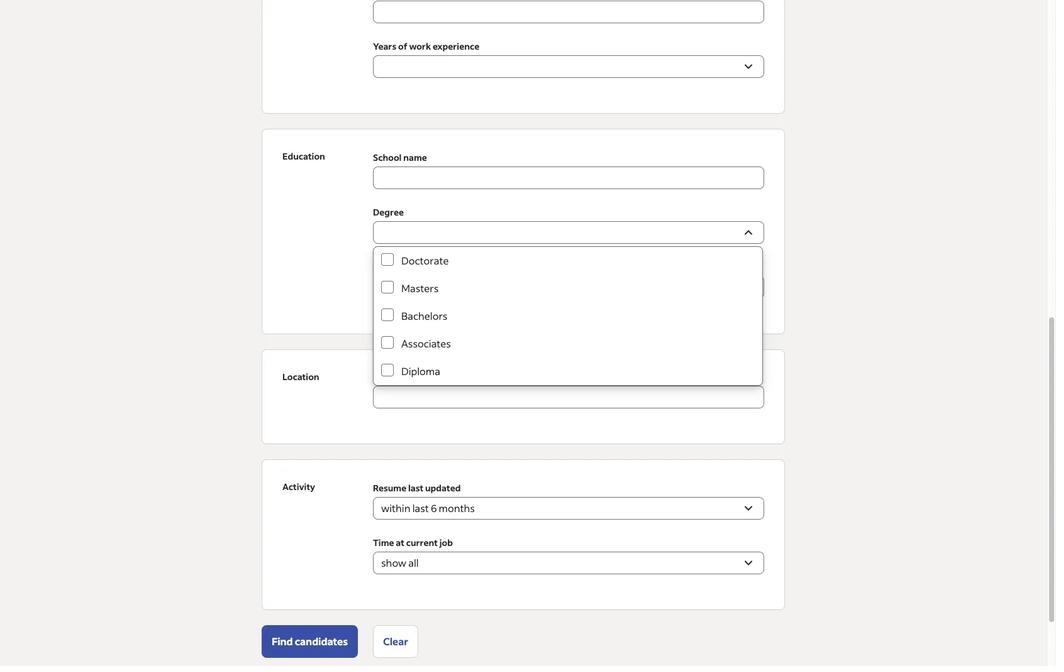 Task type: describe. For each thing, give the bounding box(es) containing it.
experience
[[433, 40, 479, 52]]

show all button
[[373, 552, 764, 575]]

study
[[406, 261, 430, 273]]

work
[[409, 40, 431, 52]]

diploma option
[[374, 358, 762, 386]]

location group
[[262, 350, 785, 445]]

show all
[[381, 557, 419, 570]]

field
[[373, 261, 393, 273]]

education
[[282, 150, 325, 162]]

time
[[373, 537, 394, 549]]

doctorate option
[[374, 247, 762, 275]]

school
[[373, 152, 402, 164]]

bachelors option
[[374, 303, 762, 330]]

bachelors
[[401, 309, 447, 323]]

Company of any job field
[[373, 1, 764, 23]]

show
[[381, 557, 406, 570]]

within
[[381, 502, 410, 515]]

where field for where
[[373, 386, 749, 409]]

clear button
[[373, 626, 418, 659]]

masters option
[[374, 275, 762, 303]]

Field of study field
[[373, 276, 764, 299]]

years
[[373, 40, 396, 52]]

masters
[[401, 282, 439, 295]]

find candidates button
[[262, 626, 358, 659]]

location
[[282, 371, 319, 383]]

activity
[[282, 481, 315, 493]]

name
[[403, 152, 427, 164]]

associates
[[401, 337, 451, 350]]

activity group
[[262, 460, 785, 611]]

of for field
[[395, 261, 404, 273]]

find candidates
[[272, 635, 348, 648]]

find
[[272, 635, 293, 648]]



Task type: locate. For each thing, give the bounding box(es) containing it.
where field for location
[[373, 370, 764, 409]]

time at current job
[[373, 537, 453, 549]]

of inside education group
[[395, 261, 404, 273]]

last left 6
[[412, 502, 429, 515]]

candidates
[[295, 635, 348, 648]]

1 vertical spatial of
[[395, 261, 404, 273]]

field of study
[[373, 261, 430, 273]]

last inside dropdown button
[[412, 502, 429, 515]]

months
[[439, 502, 475, 515]]

where
[[373, 371, 401, 383]]

where field inside 'field'
[[373, 386, 749, 409]]

1 vertical spatial last
[[412, 502, 429, 515]]

of for years
[[398, 40, 407, 52]]

school name
[[373, 152, 427, 164]]

clear
[[383, 635, 408, 648]]

within last 6 months button
[[373, 498, 764, 520]]

where field down associates 'option'
[[373, 370, 764, 409]]

last
[[408, 482, 423, 494], [412, 502, 429, 515]]

years of work experience
[[373, 40, 479, 52]]

where field down diploma option
[[373, 386, 749, 409]]

last for resume
[[408, 482, 423, 494]]

education group
[[262, 129, 785, 335]]

doctorate
[[401, 254, 449, 267]]

of
[[398, 40, 407, 52], [395, 261, 404, 273]]

6
[[431, 502, 437, 515]]

at
[[396, 537, 404, 549]]

updated
[[425, 482, 461, 494]]

degree
[[373, 206, 404, 218]]

Where field
[[373, 370, 764, 409], [373, 386, 749, 409]]

where field containing where
[[373, 370, 764, 409]]

of right field
[[395, 261, 404, 273]]

1 where field from the top
[[373, 370, 764, 409]]

within last 6 months
[[381, 502, 475, 515]]

resume
[[373, 482, 406, 494]]

all
[[408, 557, 419, 570]]

last up within last 6 months
[[408, 482, 423, 494]]

diploma
[[401, 365, 440, 378]]

School name field
[[373, 167, 764, 189]]

2 where field from the top
[[373, 386, 749, 409]]

job
[[439, 537, 453, 549]]

last for within
[[412, 502, 429, 515]]

of left the work
[[398, 40, 407, 52]]

degree list box
[[374, 247, 762, 386]]

current
[[406, 537, 438, 549]]

resume last updated
[[373, 482, 461, 494]]

0 vertical spatial of
[[398, 40, 407, 52]]

associates option
[[374, 330, 762, 358]]

0 vertical spatial last
[[408, 482, 423, 494]]



Task type: vqa. For each thing, say whether or not it's contained in the screenshot.
within's LAST
yes



